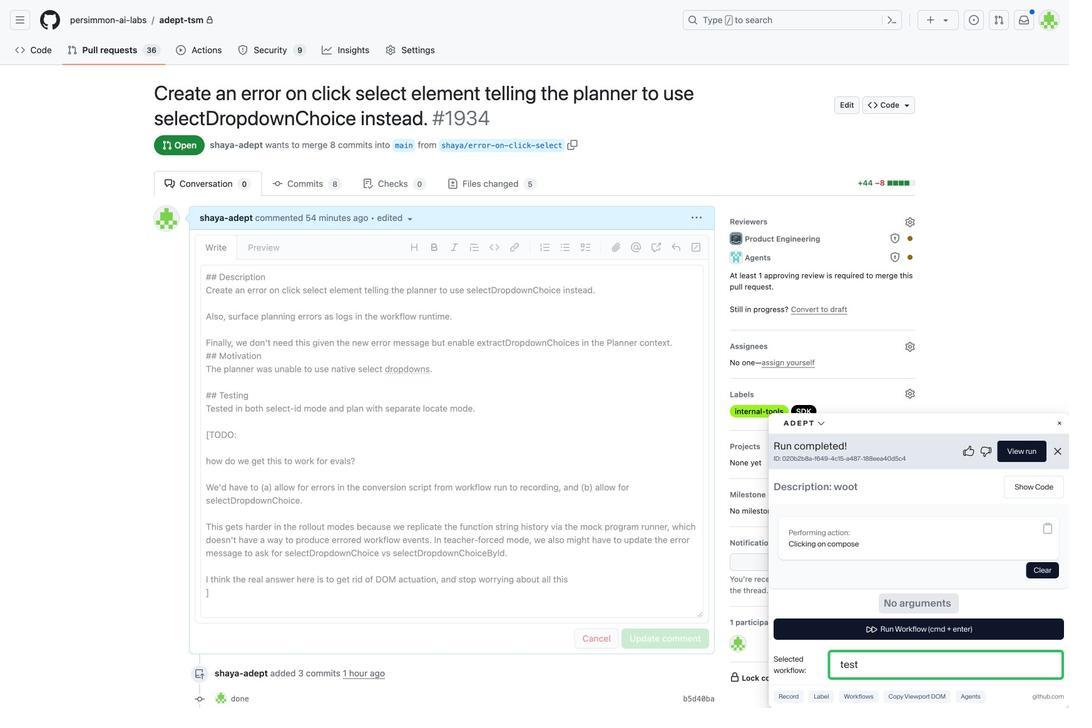 Task type: describe. For each thing, give the bounding box(es) containing it.
plus image
[[926, 15, 936, 25]]

issue opened image
[[970, 15, 980, 25]]

0 horizontal spatial @shaya adept image
[[215, 692, 227, 705]]

lock image
[[206, 16, 214, 24]]

0 horizontal spatial git pull request image
[[67, 45, 77, 55]]

0 vertical spatial git pull request image
[[995, 15, 1005, 25]]

select assignees element
[[730, 338, 916, 368]]

play image
[[176, 45, 186, 55]]

dot fill image for shield lock icon
[[906, 234, 916, 244]]

gear image
[[906, 342, 916, 352]]

shaya adept image
[[154, 206, 179, 231]]

1 vertical spatial triangle down image
[[903, 100, 913, 110]]

graph image
[[322, 45, 332, 55]]

command palette image
[[888, 15, 898, 25]]

checklist image
[[363, 179, 373, 189]]

2 vertical spatial gear image
[[906, 389, 916, 399]]

0 vertical spatial triangle down image
[[941, 15, 951, 25]]

file diff image
[[448, 179, 458, 189]]

repo push image
[[195, 670, 205, 680]]

@persimmon ai labs/product engineering image
[[730, 232, 743, 245]]

code image
[[15, 45, 25, 55]]

1 horizontal spatial @shaya adept image
[[730, 636, 747, 652]]

0 vertical spatial gear image
[[386, 45, 396, 55]]

notifications image
[[1020, 15, 1030, 25]]



Task type: locate. For each thing, give the bounding box(es) containing it.
shield image
[[238, 45, 248, 55]]

0 vertical spatial @shaya adept image
[[730, 636, 747, 652]]

select projects element
[[730, 438, 916, 469]]

0 vertical spatial dot fill image
[[906, 234, 916, 244]]

git commit image
[[195, 695, 205, 705]]

add or remove reactions element
[[200, 627, 216, 644]]

1 vertical spatial dot fill image
[[906, 252, 916, 262]]

triangle down image
[[941, 15, 951, 25], [903, 100, 913, 110]]

homepage image
[[40, 10, 60, 30]]

triangle down image right code image
[[903, 100, 913, 110]]

git pull request image
[[995, 15, 1005, 25], [67, 45, 77, 55]]

1 vertical spatial gear image
[[906, 217, 916, 227]]

pull request tabs element
[[154, 171, 852, 196]]

status: open image
[[162, 140, 172, 150]]

1 horizontal spatial triangle down image
[[941, 15, 951, 25]]

@shaya adept image up lock icon on the right of the page
[[730, 636, 747, 652]]

shield lock image
[[891, 252, 901, 262]]

dot fill image
[[906, 234, 916, 244], [906, 252, 916, 262]]

show options image
[[692, 213, 702, 223]]

git pull request image right "issue opened" icon
[[995, 15, 1005, 25]]

1 vertical spatial @shaya adept image
[[215, 692, 227, 705]]

dot fill image right shield lock icon
[[906, 234, 916, 244]]

triangle down image
[[405, 214, 415, 224]]

@shaya adept image right git commit icon
[[215, 692, 227, 705]]

git commit image
[[273, 179, 283, 189]]

dot fill image right shield lock image
[[906, 252, 916, 262]]

lock image
[[730, 673, 740, 683]]

shield lock image
[[891, 234, 901, 244]]

2 dot fill image from the top
[[906, 252, 916, 262]]

triangle down image right plus icon
[[941, 15, 951, 25]]

bell slash image
[[794, 557, 804, 567]]

0 horizontal spatial triangle down image
[[903, 100, 913, 110]]

gear image
[[386, 45, 396, 55], [906, 217, 916, 227], [906, 389, 916, 399]]

list
[[65, 10, 676, 30]]

1 dot fill image from the top
[[906, 234, 916, 244]]

select reviewers element
[[730, 214, 916, 320]]

1 vertical spatial git pull request image
[[67, 45, 77, 55]]

code image
[[869, 100, 879, 110]]

git pull request image right code icon
[[67, 45, 77, 55]]

1 horizontal spatial git pull request image
[[995, 15, 1005, 25]]

comment discussion image
[[165, 179, 175, 189]]

dot fill image for shield lock image
[[906, 252, 916, 262]]

@shaya adept image
[[730, 636, 747, 652], [215, 692, 227, 705]]

@persimmon ai labs/agents image
[[730, 251, 743, 264]]

copy image
[[568, 140, 578, 150]]



Task type: vqa. For each thing, say whether or not it's contained in the screenshot.
@shaya adept icon
yes



